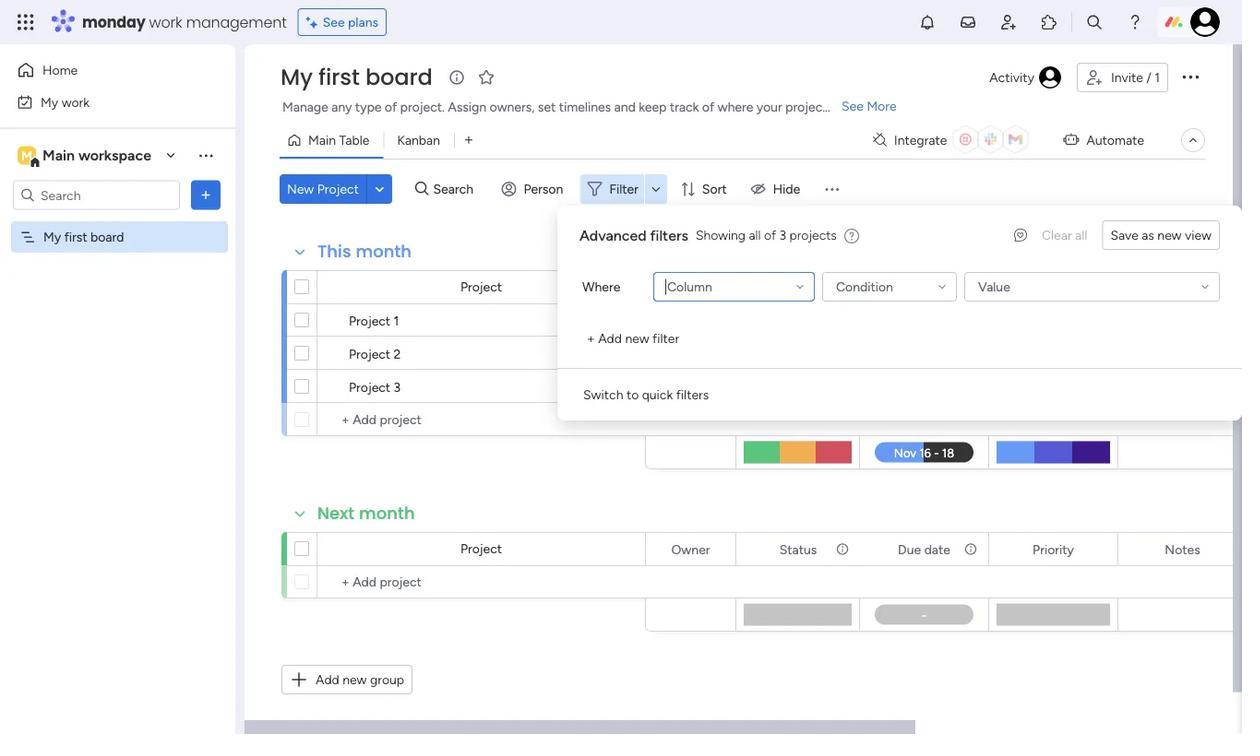 Task type: describe. For each thing, give the bounding box(es) containing it.
hide
[[773, 181, 801, 197]]

notes for this month
[[1165, 280, 1201, 295]]

switch to quick filters button
[[576, 380, 717, 410]]

assign
[[448, 99, 487, 115]]

john smith image
[[1191, 7, 1220, 37]]

all inside button
[[1076, 228, 1088, 243]]

invite / 1 button
[[1077, 63, 1169, 92]]

main for main table
[[308, 132, 336, 148]]

main workspace
[[42, 147, 151, 164]]

status for first status field from the bottom
[[780, 542, 817, 558]]

where
[[718, 99, 754, 115]]

my first board inside my first board list box
[[43, 229, 124, 245]]

due date for this month
[[898, 280, 951, 295]]

to
[[627, 387, 639, 403]]

2 owner field from the top
[[667, 540, 715, 560]]

workspace image
[[18, 145, 36, 166]]

done
[[783, 346, 813, 361]]

monday work management
[[82, 12, 287, 32]]

add new group
[[316, 673, 404, 688]]

integrate
[[894, 132, 948, 148]]

hide button
[[744, 174, 812, 204]]

column
[[667, 279, 713, 295]]

+ add new filter
[[587, 331, 680, 347]]

2 + add project text field from the top
[[327, 571, 637, 594]]

3 inside advanced filters showing all of 3 projects
[[780, 228, 787, 243]]

1 status field from the top
[[775, 277, 822, 298]]

see plans
[[323, 14, 379, 30]]

my first board list box
[[0, 218, 235, 502]]

manage
[[282, 99, 328, 115]]

sort
[[702, 181, 727, 197]]

project 2
[[349, 346, 401, 362]]

board inside list box
[[91, 229, 124, 245]]

1 inside "button"
[[1155, 70, 1160, 85]]

see plans button
[[298, 8, 387, 36]]

column information image for due date
[[964, 280, 979, 295]]

where
[[583, 279, 621, 295]]

1 vertical spatial 1
[[394, 313, 399, 329]]

priority
[[1033, 542, 1074, 558]]

advanced
[[580, 227, 647, 244]]

collapse board header image
[[1186, 133, 1201, 148]]

0 horizontal spatial new
[[343, 673, 367, 688]]

17
[[934, 346, 946, 361]]

keep
[[639, 99, 667, 115]]

activity
[[990, 70, 1035, 85]]

my work
[[41, 94, 90, 110]]

showing
[[696, 228, 746, 243]]

kanban button
[[383, 126, 454, 155]]

due date field for this month
[[894, 277, 955, 298]]

+
[[587, 331, 595, 347]]

person button
[[494, 174, 575, 204]]

0 horizontal spatial add
[[316, 673, 340, 688]]

0 vertical spatial board
[[366, 62, 433, 93]]

due for this month
[[898, 280, 921, 295]]

track
[[670, 99, 699, 115]]

see for see plans
[[323, 14, 345, 30]]

monday
[[82, 12, 145, 32]]

of inside advanced filters showing all of 3 projects
[[764, 228, 776, 243]]

your
[[757, 99, 783, 115]]

this
[[318, 240, 351, 264]]

notes field for this month
[[1161, 277, 1205, 298]]

due date for next month
[[898, 542, 951, 558]]

new for filter
[[625, 331, 650, 347]]

owners,
[[490, 99, 535, 115]]

autopilot image
[[1064, 128, 1080, 151]]

My first board field
[[276, 62, 437, 93]]

date for this month
[[925, 280, 951, 295]]

plans
[[348, 14, 379, 30]]

notes for next month
[[1165, 542, 1201, 558]]

as
[[1142, 228, 1155, 243]]

select product image
[[17, 13, 35, 31]]

This month field
[[313, 240, 416, 264]]

invite / 1
[[1111, 70, 1160, 85]]

save as new view
[[1111, 228, 1212, 243]]

apps image
[[1040, 13, 1059, 31]]

notifications image
[[919, 13, 937, 31]]

see more link
[[840, 97, 899, 115]]

filter button
[[580, 174, 667, 204]]

main table button
[[280, 126, 383, 155]]

view
[[1185, 228, 1212, 243]]

stands.
[[831, 99, 872, 115]]

project 1
[[349, 313, 399, 329]]

new for view
[[1158, 228, 1182, 243]]

save as new view button
[[1103, 221, 1220, 250]]

status for 1st status field
[[780, 280, 817, 295]]

month for this month
[[356, 240, 412, 264]]

column information image
[[964, 542, 979, 557]]

this month
[[318, 240, 412, 264]]

month for next month
[[359, 502, 415, 526]]

2 status field from the top
[[775, 540, 822, 560]]

1 owner field from the top
[[667, 277, 715, 298]]

automate
[[1087, 132, 1145, 148]]

new project
[[287, 181, 359, 197]]

set
[[538, 99, 556, 115]]

m
[[21, 148, 32, 163]]

Search in workspace field
[[39, 185, 154, 206]]

project inside button
[[317, 181, 359, 197]]

menu image
[[823, 180, 841, 198]]

arrow down image
[[645, 178, 667, 200]]

filter
[[653, 331, 680, 347]]

project 3
[[349, 379, 401, 395]]

show board description image
[[446, 68, 468, 87]]

kanban
[[397, 132, 440, 148]]

next
[[318, 502, 355, 526]]

Priority field
[[1028, 540, 1079, 560]]

help image
[[1126, 13, 1145, 31]]

quick
[[642, 387, 673, 403]]



Task type: vqa. For each thing, say whether or not it's contained in the screenshot.
See
yes



Task type: locate. For each thing, give the bounding box(es) containing it.
condition
[[836, 279, 894, 295]]

0 horizontal spatial main
[[42, 147, 75, 164]]

options image right /
[[1180, 65, 1202, 87]]

dapulse integrations image
[[873, 133, 887, 147]]

2 date from the top
[[925, 542, 951, 558]]

1 vertical spatial work
[[62, 94, 90, 110]]

1 horizontal spatial 3
[[780, 228, 787, 243]]

0 vertical spatial my
[[281, 62, 313, 93]]

1 due from the top
[[898, 280, 921, 295]]

1 vertical spatial due date
[[898, 542, 951, 558]]

1 vertical spatial status
[[780, 542, 817, 558]]

date left value
[[925, 280, 951, 295]]

month right this
[[356, 240, 412, 264]]

2 all from the left
[[1076, 228, 1088, 243]]

1 status from the top
[[780, 280, 817, 295]]

notes field for next month
[[1161, 540, 1205, 560]]

see
[[323, 14, 345, 30], [842, 98, 864, 114]]

0 vertical spatial notes field
[[1161, 277, 1205, 298]]

invite
[[1111, 70, 1144, 85]]

option
[[0, 221, 235, 224]]

all right showing
[[749, 228, 761, 243]]

1 notes from the top
[[1165, 280, 1201, 295]]

my inside list box
[[43, 229, 61, 245]]

1 vertical spatial my first board
[[43, 229, 124, 245]]

status
[[780, 280, 817, 295], [780, 542, 817, 558]]

switch to quick filters
[[583, 387, 709, 403]]

table
[[339, 132, 370, 148]]

0 vertical spatial month
[[356, 240, 412, 264]]

save
[[1111, 228, 1139, 243]]

owner for 2nd owner field from the top of the page
[[672, 542, 710, 558]]

0 horizontal spatial options image
[[197, 186, 215, 204]]

0 horizontal spatial first
[[64, 229, 87, 245]]

/
[[1147, 70, 1152, 85]]

2 status from the top
[[780, 542, 817, 558]]

person
[[524, 181, 563, 197]]

my work button
[[11, 87, 198, 117]]

main inside workspace selection 'element'
[[42, 147, 75, 164]]

0 vertical spatial my first board
[[281, 62, 433, 93]]

1 horizontal spatial main
[[308, 132, 336, 148]]

filter
[[610, 181, 639, 197]]

1 horizontal spatial work
[[149, 12, 182, 32]]

owner
[[672, 280, 710, 295], [672, 542, 710, 558]]

filters down 'arrow down' image
[[650, 227, 689, 244]]

2 horizontal spatial new
[[1158, 228, 1182, 243]]

0 horizontal spatial of
[[385, 99, 397, 115]]

0 vertical spatial due
[[898, 280, 921, 295]]

1 vertical spatial my
[[41, 94, 58, 110]]

1 horizontal spatial see
[[842, 98, 864, 114]]

main inside button
[[308, 132, 336, 148]]

main left table
[[308, 132, 336, 148]]

Status field
[[775, 277, 822, 298], [775, 540, 822, 560]]

first
[[319, 62, 360, 93], [64, 229, 87, 245]]

Notes field
[[1161, 277, 1205, 298], [1161, 540, 1205, 560]]

due left column information icon
[[898, 542, 921, 558]]

1 + add project text field from the top
[[327, 409, 637, 431]]

due date field right condition
[[894, 277, 955, 298]]

see more
[[842, 98, 897, 114]]

+ Add project text field
[[327, 409, 637, 431], [327, 571, 637, 594]]

project.
[[400, 99, 445, 115]]

0 vertical spatial owner
[[672, 280, 710, 295]]

add to favorites image
[[477, 68, 496, 86]]

v2 user feedback image
[[1014, 226, 1027, 245]]

of right type
[[385, 99, 397, 115]]

due right condition
[[898, 280, 921, 295]]

1 date from the top
[[925, 280, 951, 295]]

management
[[186, 12, 287, 32]]

0 vertical spatial first
[[319, 62, 360, 93]]

notes
[[1165, 280, 1201, 295], [1165, 542, 1201, 558]]

more
[[867, 98, 897, 114]]

date for next month
[[925, 542, 951, 558]]

of left projects
[[764, 228, 776, 243]]

options image down workspace options image
[[197, 186, 215, 204]]

1 due date from the top
[[898, 280, 951, 295]]

my inside button
[[41, 94, 58, 110]]

owner for first owner field from the top
[[672, 280, 710, 295]]

notes
[[1192, 347, 1222, 362]]

0 horizontal spatial work
[[62, 94, 90, 110]]

2 due date field from the top
[[894, 540, 955, 560]]

nov 17
[[909, 346, 946, 361]]

2 vertical spatial my
[[43, 229, 61, 245]]

v2 done deadline image
[[867, 345, 882, 362]]

0 horizontal spatial 3
[[394, 379, 401, 395]]

1 vertical spatial month
[[359, 502, 415, 526]]

0 vertical spatial work
[[149, 12, 182, 32]]

inbox image
[[959, 13, 978, 31]]

1 vertical spatial board
[[91, 229, 124, 245]]

angle down image
[[375, 182, 384, 196]]

work
[[149, 12, 182, 32], [62, 94, 90, 110]]

due for next month
[[898, 542, 921, 558]]

0 vertical spatial 3
[[780, 228, 787, 243]]

my down home
[[41, 94, 58, 110]]

new left filter
[[625, 331, 650, 347]]

manage any type of project. assign owners, set timelines and keep track of where your project stands.
[[282, 99, 872, 115]]

1 notes field from the top
[[1161, 277, 1205, 298]]

invite members image
[[1000, 13, 1018, 31]]

due date field for next month
[[894, 540, 955, 560]]

0 vertical spatial due date
[[898, 280, 951, 295]]

value
[[979, 279, 1011, 295]]

filters inside button
[[676, 387, 709, 403]]

1 horizontal spatial options image
[[1180, 65, 1202, 87]]

1 vertical spatial date
[[925, 542, 951, 558]]

all right clear
[[1076, 228, 1088, 243]]

meeting
[[1144, 347, 1189, 362]]

add
[[598, 331, 622, 347], [316, 673, 340, 688]]

my down the search in workspace field
[[43, 229, 61, 245]]

1 vertical spatial 3
[[394, 379, 401, 395]]

see left plans
[[323, 14, 345, 30]]

1 vertical spatial notes
[[1165, 542, 1201, 558]]

workspace selection element
[[18, 144, 154, 168]]

next month
[[318, 502, 415, 526]]

month
[[356, 240, 412, 264], [359, 502, 415, 526]]

work for my
[[62, 94, 90, 110]]

add view image
[[465, 134, 473, 147]]

new project button
[[280, 174, 366, 204]]

0 vertical spatial filters
[[650, 227, 689, 244]]

v2 search image
[[415, 179, 429, 200]]

month right next
[[359, 502, 415, 526]]

date
[[925, 280, 951, 295], [925, 542, 951, 558]]

add new group button
[[282, 666, 413, 695]]

new right the as
[[1158, 228, 1182, 243]]

month inside 'this month' "field"
[[356, 240, 412, 264]]

main
[[308, 132, 336, 148], [42, 147, 75, 164]]

2
[[394, 346, 401, 362]]

high
[[1040, 346, 1068, 361]]

Due date field
[[894, 277, 955, 298], [894, 540, 955, 560]]

month inside 'next month' field
[[359, 502, 415, 526]]

first up the "any"
[[319, 62, 360, 93]]

of right the track at right
[[702, 99, 715, 115]]

0 horizontal spatial board
[[91, 229, 124, 245]]

clear all
[[1042, 228, 1088, 243]]

1 up 2
[[394, 313, 399, 329]]

date left column information icon
[[925, 542, 951, 558]]

1 vertical spatial status field
[[775, 540, 822, 560]]

1 vertical spatial due date field
[[894, 540, 955, 560]]

my
[[281, 62, 313, 93], [41, 94, 58, 110], [43, 229, 61, 245]]

0 vertical spatial 1
[[1155, 70, 1160, 85]]

1 right /
[[1155, 70, 1160, 85]]

workspace options image
[[197, 146, 215, 165]]

new left group
[[343, 673, 367, 688]]

0 horizontal spatial my first board
[[43, 229, 124, 245]]

work right monday
[[149, 12, 182, 32]]

1 horizontal spatial board
[[366, 62, 433, 93]]

due date left column information icon
[[898, 542, 951, 558]]

filters right quick
[[676, 387, 709, 403]]

1 vertical spatial + add project text field
[[327, 571, 637, 594]]

new
[[287, 181, 314, 197]]

group
[[370, 673, 404, 688]]

1 horizontal spatial my first board
[[281, 62, 433, 93]]

see for see more
[[842, 98, 864, 114]]

learn more image
[[845, 228, 859, 245]]

0 vertical spatial notes
[[1165, 280, 1201, 295]]

0 horizontal spatial see
[[323, 14, 345, 30]]

main right workspace image on the left top
[[42, 147, 75, 164]]

clear all button
[[1035, 221, 1095, 250]]

0 vertical spatial owner field
[[667, 277, 715, 298]]

Next month field
[[313, 502, 420, 526]]

timelines
[[559, 99, 611, 115]]

1 horizontal spatial of
[[702, 99, 715, 115]]

1 horizontal spatial 1
[[1155, 70, 1160, 85]]

2 vertical spatial new
[[343, 673, 367, 688]]

Search field
[[429, 176, 484, 202]]

nov
[[909, 346, 931, 361]]

home
[[42, 62, 78, 78]]

board down the search in workspace field
[[91, 229, 124, 245]]

1 owner from the top
[[672, 280, 710, 295]]

0 vertical spatial due date field
[[894, 277, 955, 298]]

2 notes field from the top
[[1161, 540, 1205, 560]]

1 due date field from the top
[[894, 277, 955, 298]]

1 horizontal spatial all
[[1076, 228, 1088, 243]]

0 vertical spatial status
[[780, 280, 817, 295]]

all inside advanced filters showing all of 3 projects
[[749, 228, 761, 243]]

my first board
[[281, 62, 433, 93], [43, 229, 124, 245]]

1 vertical spatial see
[[842, 98, 864, 114]]

+ add new filter button
[[580, 324, 687, 354]]

advanced filters showing all of 3 projects
[[580, 227, 837, 244]]

work down home
[[62, 94, 90, 110]]

column information image
[[835, 280, 850, 295], [964, 280, 979, 295], [835, 542, 850, 557]]

1 vertical spatial owner field
[[667, 540, 715, 560]]

1 vertical spatial new
[[625, 331, 650, 347]]

activity button
[[983, 63, 1070, 92]]

1 vertical spatial filters
[[676, 387, 709, 403]]

1 vertical spatial add
[[316, 673, 340, 688]]

first inside list box
[[64, 229, 87, 245]]

due
[[898, 280, 921, 295], [898, 542, 921, 558]]

1
[[1155, 70, 1160, 85], [394, 313, 399, 329]]

0 horizontal spatial all
[[749, 228, 761, 243]]

clear
[[1042, 228, 1072, 243]]

my first board up type
[[281, 62, 433, 93]]

1 vertical spatial due
[[898, 542, 921, 558]]

my up manage
[[281, 62, 313, 93]]

1 vertical spatial options image
[[197, 186, 215, 204]]

2 notes from the top
[[1165, 542, 1201, 558]]

due date field left column information icon
[[894, 540, 955, 560]]

0 vertical spatial options image
[[1180, 65, 1202, 87]]

3 down 2
[[394, 379, 401, 395]]

Owner field
[[667, 277, 715, 298], [667, 540, 715, 560]]

1 vertical spatial owner
[[672, 542, 710, 558]]

search everything image
[[1086, 13, 1104, 31]]

and
[[614, 99, 636, 115]]

1 vertical spatial first
[[64, 229, 87, 245]]

work for monday
[[149, 12, 182, 32]]

column information image for status
[[835, 280, 850, 295]]

see left more
[[842, 98, 864, 114]]

meeting notes
[[1144, 347, 1222, 362]]

any
[[332, 99, 352, 115]]

1 vertical spatial notes field
[[1161, 540, 1205, 560]]

project
[[786, 99, 828, 115]]

first down the search in workspace field
[[64, 229, 87, 245]]

work inside button
[[62, 94, 90, 110]]

0 vertical spatial new
[[1158, 228, 1182, 243]]

see inside button
[[323, 14, 345, 30]]

options image
[[1180, 65, 1202, 87], [197, 186, 215, 204]]

sort button
[[673, 174, 738, 204]]

0 vertical spatial + add project text field
[[327, 409, 637, 431]]

my first board down the search in workspace field
[[43, 229, 124, 245]]

add left group
[[316, 673, 340, 688]]

board up project.
[[366, 62, 433, 93]]

1 horizontal spatial add
[[598, 331, 622, 347]]

0 vertical spatial see
[[323, 14, 345, 30]]

main for main workspace
[[42, 147, 75, 164]]

home button
[[11, 55, 198, 85]]

workspace
[[78, 147, 151, 164]]

1 horizontal spatial new
[[625, 331, 650, 347]]

2 due date from the top
[[898, 542, 951, 558]]

board
[[366, 62, 433, 93], [91, 229, 124, 245]]

add right +
[[598, 331, 622, 347]]

0 horizontal spatial 1
[[394, 313, 399, 329]]

2 owner from the top
[[672, 542, 710, 558]]

of
[[385, 99, 397, 115], [702, 99, 715, 115], [764, 228, 776, 243]]

0 vertical spatial add
[[598, 331, 622, 347]]

all
[[749, 228, 761, 243], [1076, 228, 1088, 243]]

projects
[[790, 228, 837, 243]]

0 vertical spatial status field
[[775, 277, 822, 298]]

2 horizontal spatial of
[[764, 228, 776, 243]]

0 vertical spatial date
[[925, 280, 951, 295]]

1 all from the left
[[749, 228, 761, 243]]

3 left projects
[[780, 228, 787, 243]]

due date right condition
[[898, 280, 951, 295]]

filters
[[650, 227, 689, 244], [676, 387, 709, 403]]

1 horizontal spatial first
[[319, 62, 360, 93]]

main table
[[308, 132, 370, 148]]

2 due from the top
[[898, 542, 921, 558]]

type
[[355, 99, 382, 115]]

switch
[[583, 387, 624, 403]]



